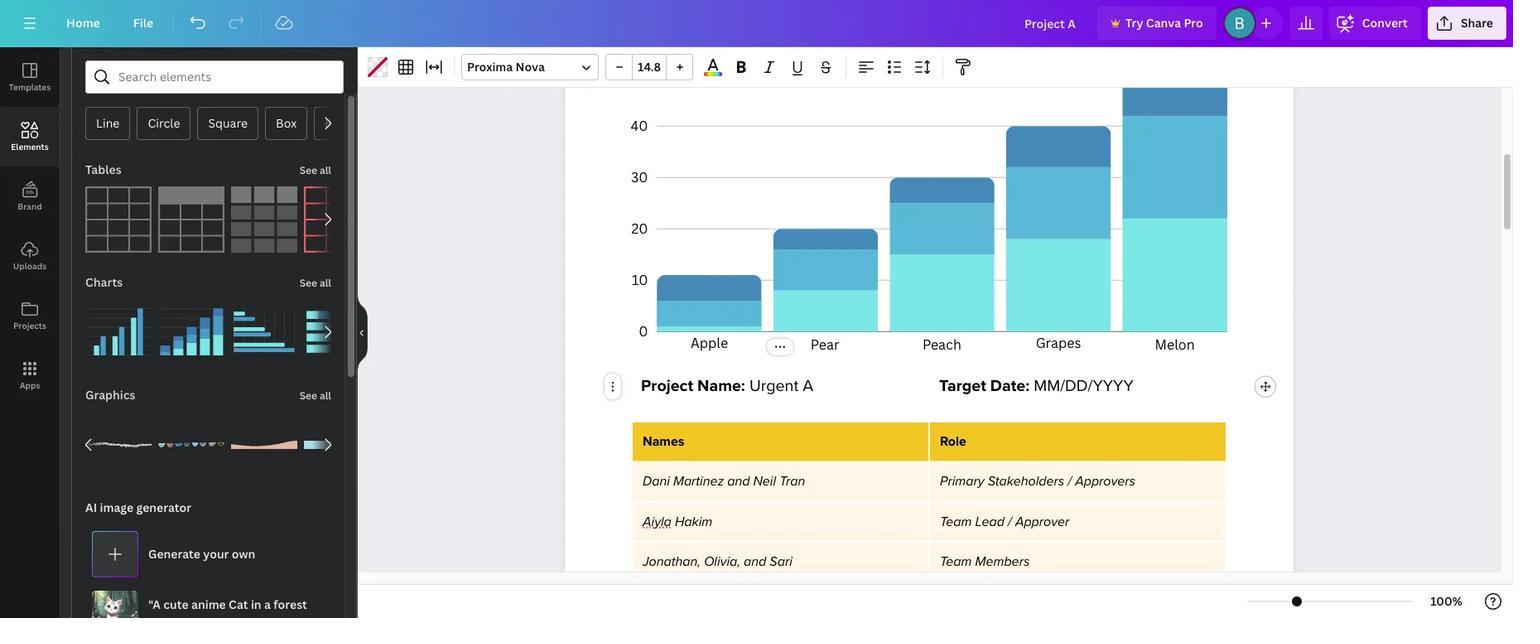 Task type: describe. For each thing, give the bounding box(es) containing it.
urgent
[[750, 376, 799, 396]]

abstract hand made pattern element image
[[158, 412, 225, 478]]

pro
[[1184, 15, 1204, 31]]

project
[[641, 376, 694, 396]]

name:
[[698, 376, 746, 396]]

generate
[[148, 546, 200, 562]]

a
[[803, 376, 814, 396]]

rectangle button
[[314, 107, 391, 140]]

line
[[96, 115, 120, 131]]

circle
[[148, 115, 180, 131]]

a
[[264, 597, 271, 612]]

see all for charts
[[300, 276, 331, 290]]

see all button for charts
[[298, 266, 333, 299]]

easter banner image
[[304, 412, 370, 478]]

rectangle
[[325, 115, 381, 131]]

square
[[208, 115, 248, 131]]

tables button
[[84, 153, 123, 186]]

share button
[[1429, 7, 1507, 40]]

templates
[[9, 81, 51, 93]]

project name: urgent a
[[641, 376, 814, 396]]

convert
[[1363, 15, 1409, 31]]

100% button
[[1420, 588, 1474, 615]]

forest
[[274, 597, 307, 612]]

home
[[66, 15, 100, 31]]

all for graphics
[[320, 389, 331, 403]]

proxima nova
[[467, 59, 545, 75]]

generate your own
[[148, 546, 255, 562]]

ai
[[85, 500, 97, 515]]

charts
[[85, 274, 123, 290]]

templates button
[[0, 47, 60, 107]]

try canva pro
[[1126, 15, 1204, 31]]

see for tables
[[300, 163, 317, 177]]

see for graphics
[[300, 389, 317, 403]]

box
[[276, 115, 297, 131]]

box button
[[265, 107, 308, 140]]

generator
[[136, 500, 192, 515]]

line button
[[85, 107, 130, 140]]

ai image generator
[[85, 500, 192, 515]]

proxima nova button
[[462, 54, 599, 80]]

cat
[[229, 597, 248, 612]]

see for charts
[[300, 276, 317, 290]]

brand button
[[0, 167, 60, 226]]

see all for graphics
[[300, 389, 331, 403]]

2 add this table to the canvas image from the left
[[158, 186, 225, 253]]

brand
[[18, 201, 42, 212]]

"a
[[148, 597, 161, 612]]

flowers"
[[176, 615, 223, 618]]

none text field containing project name:
[[641, 375, 920, 398]]

abstract border image
[[231, 412, 297, 478]]



Task type: locate. For each thing, give the bounding box(es) containing it.
nova
[[516, 59, 545, 75]]

2 see all from the top
[[300, 276, 331, 290]]

own
[[232, 546, 255, 562]]

cute
[[163, 597, 189, 612]]

all for tables
[[320, 163, 331, 177]]

main menu bar
[[0, 0, 1514, 47]]

apps button
[[0, 346, 60, 405]]

1 vertical spatial see
[[300, 276, 317, 290]]

Design title text field
[[1012, 7, 1091, 40]]

add this table to the canvas image
[[85, 186, 152, 253], [158, 186, 225, 253], [231, 186, 297, 253], [304, 186, 370, 253]]

2 vertical spatial all
[[320, 389, 331, 403]]

tables
[[85, 162, 121, 177]]

all
[[320, 163, 331, 177], [320, 276, 331, 290], [320, 389, 331, 403]]

no color image
[[368, 57, 388, 77]]

0 vertical spatial see
[[300, 163, 317, 177]]

file
[[133, 15, 153, 31]]

see all button for tables
[[298, 153, 333, 186]]

1 add this table to the canvas image from the left
[[85, 186, 152, 253]]

see
[[300, 163, 317, 177], [300, 276, 317, 290], [300, 389, 317, 403]]

1 vertical spatial see all button
[[298, 266, 333, 299]]

graphics button
[[84, 379, 137, 412]]

1 see all from the top
[[300, 163, 331, 177]]

proxima
[[467, 59, 513, 75]]

3 add this table to the canvas image from the left
[[231, 186, 297, 253]]

torn paper banner with space for text image
[[85, 412, 152, 478]]

1 vertical spatial all
[[320, 276, 331, 290]]

uploads
[[13, 260, 47, 272]]

100%
[[1431, 593, 1463, 609]]

with
[[148, 615, 173, 618]]

try canva pro button
[[1098, 7, 1217, 40]]

hide image
[[357, 293, 368, 372]]

home link
[[53, 7, 113, 40]]

circle button
[[137, 107, 191, 140]]

elements button
[[0, 107, 60, 167]]

1 see from the top
[[300, 163, 317, 177]]

4 add this table to the canvas image from the left
[[304, 186, 370, 253]]

2 vertical spatial see all button
[[298, 379, 333, 412]]

see all
[[300, 163, 331, 177], [300, 276, 331, 290], [300, 389, 331, 403]]

side panel tab list
[[0, 47, 60, 405]]

square button
[[198, 107, 259, 140]]

3 see all from the top
[[300, 389, 331, 403]]

apps
[[20, 380, 40, 391]]

"a cute anime cat in a forest with flowers"
[[148, 597, 307, 618]]

0 vertical spatial see all button
[[298, 153, 333, 186]]

see all button left hide image
[[298, 266, 333, 299]]

elements
[[11, 141, 49, 152]]

convert button
[[1330, 7, 1422, 40]]

share
[[1462, 15, 1494, 31]]

projects button
[[0, 286, 60, 346]]

color range image
[[705, 72, 722, 76]]

2 see all button from the top
[[298, 266, 333, 299]]

canva
[[1147, 15, 1182, 31]]

image
[[100, 500, 134, 515]]

see all button for graphics
[[298, 379, 333, 412]]

see all button right abstract border image
[[298, 379, 333, 412]]

see all button down box button
[[298, 153, 333, 186]]

projects
[[13, 320, 46, 331]]

group
[[606, 54, 694, 80], [85, 289, 152, 365], [158, 289, 225, 365], [231, 289, 297, 365], [304, 299, 370, 365], [85, 402, 152, 478], [158, 412, 225, 478], [231, 412, 297, 478], [304, 412, 370, 478]]

2 all from the top
[[320, 276, 331, 290]]

None text field
[[641, 375, 920, 398]]

all for charts
[[320, 276, 331, 290]]

anime
[[191, 597, 226, 612]]

– – number field
[[638, 59, 661, 75]]

see all button
[[298, 153, 333, 186], [298, 266, 333, 299], [298, 379, 333, 412]]

uploads button
[[0, 226, 60, 286]]

3 all from the top
[[320, 389, 331, 403]]

graphics
[[85, 387, 136, 403]]

2 vertical spatial see
[[300, 389, 317, 403]]

in
[[251, 597, 262, 612]]

try
[[1126, 15, 1144, 31]]

1 all from the top
[[320, 163, 331, 177]]

1 see all button from the top
[[298, 153, 333, 186]]

your
[[203, 546, 229, 562]]

charts button
[[84, 266, 125, 299]]

2 see from the top
[[300, 276, 317, 290]]

3 see all button from the top
[[298, 379, 333, 412]]

3 see from the top
[[300, 389, 317, 403]]

2 vertical spatial see all
[[300, 389, 331, 403]]

see all for tables
[[300, 163, 331, 177]]

1 vertical spatial see all
[[300, 276, 331, 290]]

Search elements search field
[[118, 61, 311, 93]]

0 vertical spatial all
[[320, 163, 331, 177]]

0 vertical spatial see all
[[300, 163, 331, 177]]

file button
[[120, 7, 167, 40]]



Task type: vqa. For each thing, say whether or not it's contained in the screenshot.
suggest on the top left of the page
no



